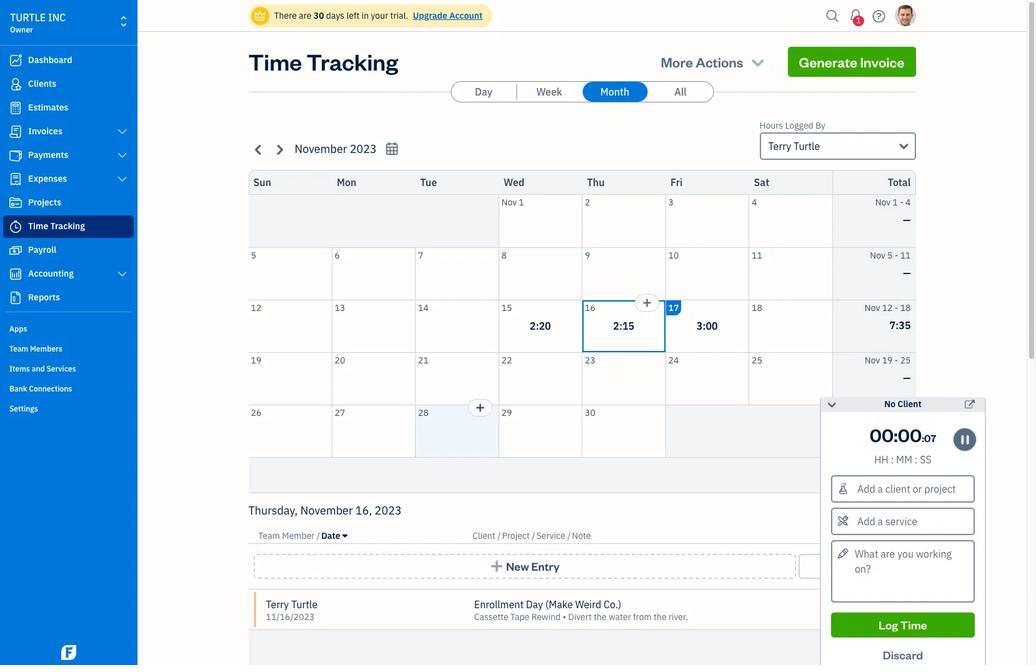 Task type: locate. For each thing, give the bounding box(es) containing it.
nov inside nov 19 - 25 —
[[865, 355, 880, 366]]

discard button
[[831, 643, 975, 666]]

1 25 from the left
[[752, 355, 762, 366]]

26 inside button
[[251, 407, 261, 418]]

1 vertical spatial turtle
[[291, 599, 318, 611]]

/ left service
[[532, 531, 535, 542]]

1 horizontal spatial 25
[[900, 355, 911, 366]]

client left the project
[[473, 531, 495, 542]]

26 down 19 'button'
[[251, 407, 261, 418]]

service link
[[536, 531, 567, 542]]

2 vertical spatial chevron large down image
[[117, 269, 128, 279]]

time tracking inside main element
[[28, 221, 85, 232]]

0 vertical spatial 7:35
[[890, 319, 911, 332]]

1 vertical spatial november
[[300, 504, 353, 518]]

— inside nov 26 - 30 —
[[903, 424, 911, 437]]

30 inside nov 26 - 30 —
[[900, 407, 911, 418]]

client right no
[[898, 399, 922, 410]]

logged
[[785, 120, 813, 131]]

0 vertical spatial chevron large down image
[[117, 151, 128, 161]]

1 26 from the left
[[251, 407, 261, 418]]

19 down 12 button
[[251, 355, 261, 366]]

0 vertical spatial 2:15
[[613, 320, 634, 332]]

1 chevron large down image from the top
[[117, 151, 128, 161]]

— inside nov 1 - 4 —
[[903, 214, 911, 226]]

18 down '11' button
[[752, 302, 762, 313]]

2 4 from the left
[[906, 197, 911, 208]]

30 button
[[582, 405, 665, 457]]

2 26 from the left
[[882, 407, 893, 418]]

2023 right 16,
[[375, 504, 402, 518]]

0 horizontal spatial 5
[[251, 250, 256, 261]]

payroll link
[[3, 239, 134, 262]]

hours logged by
[[760, 120, 826, 131]]

11 inside button
[[752, 250, 762, 261]]

3 chevron large down image from the top
[[117, 269, 128, 279]]

4 / from the left
[[567, 531, 571, 542]]

18 down nov 5 - 11 —
[[900, 302, 911, 313]]

items and services
[[9, 364, 76, 374]]

time right the 'timer' icon
[[28, 221, 48, 232]]

actions
[[696, 53, 743, 71]]

account
[[449, 10, 483, 21]]

3 / from the left
[[532, 531, 535, 542]]

total right daily
[[862, 642, 885, 654]]

dashboard link
[[3, 49, 134, 72]]

tracking down left at left top
[[306, 47, 398, 76]]

1 horizontal spatial the
[[654, 612, 667, 623]]

16,
[[355, 504, 372, 518]]

1 horizontal spatial day
[[526, 599, 543, 611]]

apps link
[[3, 319, 134, 338]]

more
[[661, 53, 693, 71]]

from
[[633, 612, 652, 623]]

4 — from the top
[[903, 424, 911, 437]]

apps
[[9, 324, 27, 334]]

time
[[248, 47, 302, 76], [28, 221, 48, 232], [854, 531, 874, 542], [900, 618, 927, 632]]

1 horizontal spatial time tracking
[[248, 47, 398, 76]]

2:15 down 9 "button"
[[613, 320, 634, 332]]

nov inside nov 12 - 18 7:35
[[865, 302, 880, 313]]

— inside nov 5 - 11 —
[[903, 267, 911, 279]]

nov 26 - 30 —
[[865, 407, 911, 437]]

member
[[282, 531, 315, 542]]

pause timer image
[[957, 433, 974, 448]]

invoice image
[[8, 126, 23, 138]]

0 horizontal spatial 11
[[752, 250, 762, 261]]

0 horizontal spatial time tracking
[[28, 221, 85, 232]]

turtle inc owner
[[10, 11, 66, 34]]

report image
[[8, 292, 23, 304]]

upgrade account link
[[410, 10, 483, 21]]

— inside nov 19 - 25 —
[[903, 372, 911, 384]]

nov inside nov 5 - 11 —
[[870, 250, 885, 261]]

1 vertical spatial 2:15
[[890, 596, 911, 609]]

turtle down logged
[[794, 140, 820, 152]]

1 horizontal spatial client
[[898, 399, 922, 410]]

time right the log
[[900, 618, 927, 632]]

12 down nov 5 - 11 —
[[882, 302, 893, 313]]

nov for nov 5 - 11 —
[[870, 250, 885, 261]]

1 down wed
[[519, 197, 524, 208]]

terry up 11/16/2023
[[266, 599, 289, 611]]

0 vertical spatial time tracking
[[248, 47, 398, 76]]

2:15 up billable at the bottom of page
[[890, 596, 911, 609]]

payroll
[[28, 244, 56, 256]]

1 horizontal spatial 00
[[898, 423, 922, 447]]

1 horizontal spatial turtle
[[794, 140, 820, 152]]

1 horizontal spatial tracking
[[306, 47, 398, 76]]

0 vertical spatial turtle
[[794, 140, 820, 152]]

- inside nov 1 - 4 —
[[900, 197, 903, 208]]

0 horizontal spatial 26
[[251, 407, 261, 418]]

1 vertical spatial time tracking
[[28, 221, 85, 232]]

1 inside "1" dropdown button
[[856, 16, 861, 25]]

1 horizontal spatial team
[[258, 531, 280, 542]]

7:35
[[890, 319, 911, 332], [890, 469, 911, 482]]

12 inside nov 12 - 18 7:35
[[882, 302, 893, 313]]

2 button
[[582, 195, 665, 247]]

/ left date
[[317, 531, 320, 542]]

1 horizontal spatial 18
[[900, 302, 911, 313]]

nov down nov 1 - 4 —
[[870, 250, 885, 261]]

1 horizontal spatial 4
[[906, 197, 911, 208]]

0 vertical spatial team
[[9, 344, 28, 354]]

monthly total : 7:35
[[824, 469, 911, 482]]

1 vertical spatial day
[[526, 599, 543, 611]]

0 horizontal spatial 4
[[752, 197, 757, 208]]

total up nov 1 - 4 —
[[888, 176, 911, 189]]

nov for nov 1
[[501, 197, 517, 208]]

2 vertical spatial total
[[862, 642, 885, 654]]

11 down nov 1 - 4 —
[[900, 250, 911, 261]]

1 12 from the left
[[251, 302, 261, 313]]

chevron large down image inside expenses link
[[117, 174, 128, 184]]

- inside nov 19 - 25 —
[[895, 355, 898, 366]]

1 vertical spatial total
[[862, 469, 885, 482]]

0 vertical spatial terry
[[768, 140, 791, 152]]

19 inside nov 19 - 25 —
[[882, 355, 893, 366]]

1 horizontal spatial 30
[[585, 407, 595, 418]]

the
[[594, 612, 607, 623], [654, 612, 667, 623]]

0 horizontal spatial 18
[[752, 302, 762, 313]]

25 down 18 button
[[752, 355, 762, 366]]

the right from
[[654, 612, 667, 623]]

time inside main element
[[28, 221, 48, 232]]

3 button
[[666, 195, 749, 247]]

5 inside nov 5 - 11 —
[[887, 250, 893, 261]]

nov for nov 26 - 30 —
[[865, 407, 880, 418]]

time tracking down days at the top of the page
[[248, 47, 398, 76]]

the down co.
[[594, 612, 607, 623]]

What are you working on? text field
[[831, 541, 975, 603]]

— up nov 5 - 11 —
[[903, 214, 911, 226]]

5 inside 5 button
[[251, 250, 256, 261]]

11 button
[[749, 248, 832, 300]]

0 vertical spatial day
[[475, 86, 492, 98]]

accounting
[[28, 268, 74, 279]]

turtle for terry turtle
[[794, 140, 820, 152]]

daily total : 2:15
[[838, 642, 911, 654]]

•
[[563, 612, 566, 623]]

26 button
[[248, 405, 332, 457]]

start timer button
[[798, 554, 911, 579]]

1 vertical spatial terry
[[266, 599, 289, 611]]

0 horizontal spatial team
[[9, 344, 28, 354]]

1 vertical spatial tracking
[[50, 221, 85, 232]]

terry turtle
[[768, 140, 820, 152]]

1 18 from the left
[[752, 302, 762, 313]]

total
[[888, 176, 911, 189], [862, 469, 885, 482], [862, 642, 885, 654]]

turtle for terry turtle 11/16/2023
[[291, 599, 318, 611]]

1 00 from the left
[[870, 423, 894, 447]]

days
[[326, 10, 344, 21]]

team inside team members link
[[9, 344, 28, 354]]

1 5 from the left
[[251, 250, 256, 261]]

2 25 from the left
[[900, 355, 911, 366]]

time tracking down the projects link
[[28, 221, 85, 232]]

sat
[[754, 176, 769, 189]]

1 left go to help image
[[856, 16, 861, 25]]

november right "next month" image
[[295, 142, 347, 156]]

2:15 inside 2:15 non-billable
[[890, 596, 911, 609]]

30 right "are"
[[314, 10, 324, 21]]

- inside nov 5 - 11 —
[[895, 250, 898, 261]]

1 up nov 5 - 11 —
[[893, 197, 898, 208]]

1 4 from the left
[[752, 197, 757, 208]]

2 horizontal spatial 1
[[893, 197, 898, 208]]

team for team members
[[9, 344, 28, 354]]

0 horizontal spatial 19
[[251, 355, 261, 366]]

1 for nov 1
[[519, 197, 524, 208]]

: down hh
[[885, 469, 888, 482]]

1 19 from the left
[[251, 355, 261, 366]]

nov inside button
[[501, 197, 517, 208]]

: right hh
[[891, 454, 894, 466]]

day inside enrollment day ( make weird co. ) cassette tape rewind • divert the water from the river.
[[526, 599, 543, 611]]

2 / from the left
[[497, 531, 501, 542]]

time inside button
[[900, 618, 927, 632]]

november up date
[[300, 504, 353, 518]]

— for nov 1 - 4 —
[[903, 214, 911, 226]]

0 horizontal spatial terry
[[266, 599, 289, 611]]

terry
[[768, 140, 791, 152], [266, 599, 289, 611]]

1 horizontal spatial 11
[[900, 250, 911, 261]]

total down hh
[[862, 469, 885, 482]]

go to help image
[[869, 7, 889, 25]]

1 horizontal spatial 26
[[882, 407, 893, 418]]

- for nov 5 - 11 —
[[895, 250, 898, 261]]

nov down wed
[[501, 197, 517, 208]]

1 horizontal spatial terry
[[768, 140, 791, 152]]

0 horizontal spatial day
[[475, 86, 492, 98]]

0 horizontal spatial 12
[[251, 302, 261, 313]]

19
[[251, 355, 261, 366], [882, 355, 893, 366]]

hh
[[874, 454, 889, 466]]

00
[[870, 423, 894, 447], [898, 423, 922, 447]]

1 horizontal spatial 5
[[887, 250, 893, 261]]

timer image
[[8, 221, 23, 233]]

generate invoice
[[799, 53, 905, 71]]

1 inside nov 1 button
[[519, 197, 524, 208]]

nov left no
[[865, 407, 880, 418]]

1 11 from the left
[[752, 250, 762, 261]]

1 horizontal spatial 19
[[882, 355, 893, 366]]

— left 07
[[903, 424, 911, 437]]

18
[[752, 302, 762, 313], [900, 302, 911, 313]]

and
[[32, 364, 45, 374]]

1 vertical spatial 2023
[[375, 504, 402, 518]]

nov inside nov 1 - 4 —
[[875, 197, 891, 208]]

chevron large down image for accounting
[[117, 269, 128, 279]]

1 horizontal spatial 12
[[882, 302, 893, 313]]

0 horizontal spatial the
[[594, 612, 607, 623]]

2 18 from the left
[[900, 302, 911, 313]]

/ left the project
[[497, 531, 501, 542]]

expenses
[[28, 173, 67, 184]]

terry inside dropdown button
[[768, 140, 791, 152]]

/ left note link
[[567, 531, 571, 542]]

25 inside button
[[752, 355, 762, 366]]

nov 19 - 25 —
[[865, 355, 911, 384]]

time tracking
[[248, 47, 398, 76], [28, 221, 85, 232]]

tracking down the projects link
[[50, 221, 85, 232]]

- inside nov 12 - 18 7:35
[[895, 302, 898, 313]]

26 up 00 : 00 : 07
[[882, 407, 893, 418]]

weird
[[575, 599, 601, 611]]

chevron large down image
[[117, 127, 128, 137]]

30 down 23 button
[[585, 407, 595, 418]]

— up nov 12 - 18 7:35
[[903, 267, 911, 279]]

main element
[[0, 0, 169, 666]]

2 12 from the left
[[882, 302, 893, 313]]

0 horizontal spatial 1
[[519, 197, 524, 208]]

1 vertical spatial team
[[258, 531, 280, 542]]

new
[[506, 559, 529, 574]]

nov 1 - 4 —
[[875, 197, 911, 226]]

nov for nov 12 - 18 7:35
[[865, 302, 880, 313]]

1 horizontal spatial 1
[[856, 16, 861, 25]]

15
[[501, 302, 512, 313]]

2:20
[[530, 320, 551, 332]]

0 horizontal spatial 00
[[870, 423, 894, 447]]

16
[[585, 302, 595, 313]]

client image
[[8, 78, 23, 91]]

new entry button
[[253, 554, 796, 579]]

00 left 07
[[898, 423, 922, 447]]

00 up hh
[[870, 423, 894, 447]]

11 down 4 button
[[752, 250, 762, 261]]

entry
[[531, 559, 560, 574]]

- for nov 12 - 18 7:35
[[895, 302, 898, 313]]

3 — from the top
[[903, 372, 911, 384]]

2 — from the top
[[903, 267, 911, 279]]

start
[[833, 559, 859, 574]]

terry down hours
[[768, 140, 791, 152]]

25 up the no client
[[900, 355, 911, 366]]

0 horizontal spatial turtle
[[291, 599, 318, 611]]

19 down nov 12 - 18 7:35
[[882, 355, 893, 366]]

turtle up 11/16/2023
[[291, 599, 318, 611]]

team down apps
[[9, 344, 28, 354]]

invoice
[[860, 53, 905, 71]]

2
[[585, 197, 590, 208]]

hours
[[760, 120, 783, 131]]

generate invoice button
[[788, 47, 916, 77]]

nov for nov 19 - 25 —
[[865, 355, 880, 366]]

turtle inside 'terry turtle 11/16/2023'
[[291, 599, 318, 611]]

: up ss
[[922, 432, 924, 445]]

— up the no client
[[903, 372, 911, 384]]

there are 30 days left in your trial. upgrade account
[[274, 10, 483, 21]]

time / status
[[854, 531, 906, 542]]

00 : 00 : 07
[[870, 423, 936, 447]]

team down thursday, in the bottom left of the page
[[258, 531, 280, 542]]

0 horizontal spatial 25
[[752, 355, 762, 366]]

2 horizontal spatial 30
[[900, 407, 911, 418]]

thursday, november 16, 2023
[[248, 504, 402, 518]]

2 11 from the left
[[900, 250, 911, 261]]

nov inside nov 26 - 30 —
[[865, 407, 880, 418]]

7:35 down the "hh : mm : ss"
[[890, 469, 911, 482]]

30
[[314, 10, 324, 21], [585, 407, 595, 418], [900, 407, 911, 418]]

in
[[362, 10, 369, 21]]

0 horizontal spatial tracking
[[50, 221, 85, 232]]

chevron large down image
[[117, 151, 128, 161], [117, 174, 128, 184], [117, 269, 128, 279]]

items
[[9, 364, 30, 374]]

30 right no
[[900, 407, 911, 418]]

1
[[856, 16, 861, 25], [519, 197, 524, 208], [893, 197, 898, 208]]

water
[[609, 612, 631, 623]]

turtle inside dropdown button
[[794, 140, 820, 152]]

/ left the status
[[876, 531, 879, 542]]

- inside nov 26 - 30 —
[[895, 407, 898, 418]]

tue
[[420, 176, 437, 189]]

2 5 from the left
[[887, 250, 893, 261]]

sun
[[253, 176, 271, 189]]

estimate image
[[8, 102, 23, 114]]

chart image
[[8, 268, 23, 281]]

29
[[501, 407, 512, 418]]

0 vertical spatial client
[[898, 399, 922, 410]]

terry inside 'terry turtle 11/16/2023'
[[266, 599, 289, 611]]

more actions button
[[650, 47, 778, 77]]

status link
[[881, 531, 906, 542]]

1 — from the top
[[903, 214, 911, 226]]

nov down nov 12 - 18 7:35
[[865, 355, 880, 366]]

1 vertical spatial client
[[473, 531, 495, 542]]

nov down nov 5 - 11 —
[[865, 302, 880, 313]]

2 19 from the left
[[882, 355, 893, 366]]

26 inside nov 26 - 30 —
[[882, 407, 893, 418]]

7:35 up nov 19 - 25 —
[[890, 319, 911, 332]]

0 horizontal spatial client
[[473, 531, 495, 542]]

thursday,
[[248, 504, 298, 518]]

time left "status" link
[[854, 531, 874, 542]]

settings
[[9, 404, 38, 414]]

1 vertical spatial chevron large down image
[[117, 174, 128, 184]]

1 inside nov 1 - 4 —
[[893, 197, 898, 208]]

all link
[[648, 82, 713, 102]]

: down the log
[[885, 642, 888, 654]]

12 down 5 button
[[251, 302, 261, 313]]

upgrade
[[413, 10, 447, 21]]

cassette
[[474, 612, 508, 623]]

2023 left choose a date image
[[350, 142, 377, 156]]

1 vertical spatial 7:35
[[890, 469, 911, 482]]

2 chevron large down image from the top
[[117, 174, 128, 184]]

0 horizontal spatial 30
[[314, 10, 324, 21]]

nov up nov 5 - 11 —
[[875, 197, 891, 208]]

- for nov 26 - 30 —
[[895, 407, 898, 418]]

chevron large down image inside accounting link
[[117, 269, 128, 279]]

7
[[418, 250, 423, 261]]

collapse timer details image
[[826, 397, 838, 412]]

2:15 down log time button
[[890, 642, 911, 654]]

14
[[418, 302, 429, 313]]



Task type: describe. For each thing, give the bounding box(es) containing it.
1 for nov 1 - 4 —
[[893, 197, 898, 208]]

plus image
[[490, 561, 504, 573]]

choose a date image
[[385, 142, 399, 156]]

billable
[[875, 612, 906, 624]]

projects link
[[3, 192, 134, 214]]

24 button
[[666, 353, 749, 405]]

thu
[[587, 176, 605, 189]]

— for nov 26 - 30 —
[[903, 424, 911, 437]]

0 vertical spatial tracking
[[306, 47, 398, 76]]

november 2023
[[295, 142, 377, 156]]

- for nov 19 - 25 —
[[895, 355, 898, 366]]

chevron large down image for expenses
[[117, 174, 128, 184]]

settings link
[[3, 399, 134, 418]]

estimates
[[28, 102, 68, 113]]

play image
[[816, 561, 831, 573]]

enrollment day ( make weird co. ) cassette tape rewind • divert the water from the river.
[[474, 599, 688, 623]]

1 / from the left
[[317, 531, 320, 542]]

time down there
[[248, 47, 302, 76]]

crown image
[[253, 9, 267, 22]]

clients
[[28, 78, 56, 89]]

date link
[[321, 531, 347, 542]]

time link
[[854, 531, 876, 542]]

next month image
[[272, 142, 287, 157]]

trial.
[[390, 10, 408, 21]]

22
[[501, 355, 512, 366]]

month
[[600, 86, 629, 98]]

Add a service text field
[[832, 509, 974, 534]]

- for nov 1 - 4 —
[[900, 197, 903, 208]]

6
[[335, 250, 340, 261]]

18 inside nov 12 - 18 7:35
[[900, 302, 911, 313]]

4 inside button
[[752, 197, 757, 208]]

non-
[[856, 612, 875, 624]]

: inside 00 : 00 : 07
[[922, 432, 924, 445]]

month link
[[582, 82, 647, 102]]

make
[[549, 599, 573, 611]]

all
[[674, 86, 687, 98]]

25 inside nov 19 - 25 —
[[900, 355, 911, 366]]

30 inside "button"
[[585, 407, 595, 418]]

12 inside button
[[251, 302, 261, 313]]

there
[[274, 10, 297, 21]]

2 00 from the left
[[898, 423, 922, 447]]

2 the from the left
[[654, 612, 667, 623]]

tracking inside time tracking link
[[50, 221, 85, 232]]

0 vertical spatial 2023
[[350, 142, 377, 156]]

projects
[[28, 197, 61, 208]]

rewind
[[531, 612, 561, 623]]

chevrondown image
[[749, 53, 766, 71]]

time tracking link
[[3, 216, 134, 238]]

10 button
[[666, 248, 749, 300]]

your
[[371, 10, 388, 21]]

12 button
[[248, 300, 332, 352]]

total for monthly total
[[862, 469, 885, 482]]

daily
[[838, 642, 860, 654]]

2:15 for 2:15
[[613, 320, 634, 332]]

items and services link
[[3, 359, 134, 378]]

open in new window image
[[965, 397, 975, 412]]

18 inside 18 button
[[752, 302, 762, 313]]

terry for terry turtle
[[768, 140, 791, 152]]

21 button
[[416, 353, 498, 405]]

week link
[[517, 82, 582, 102]]

log time button
[[831, 613, 975, 638]]

log time
[[879, 618, 927, 632]]

dashboard image
[[8, 54, 23, 67]]

27
[[335, 407, 345, 418]]

6 button
[[332, 248, 415, 300]]

nov 12 - 18 7:35
[[865, 302, 911, 332]]

17
[[668, 302, 679, 313]]

week
[[536, 86, 562, 98]]

by
[[816, 120, 826, 131]]

reports
[[28, 292, 60, 303]]

4 button
[[749, 195, 832, 247]]

caretdown image
[[342, 531, 347, 541]]

Add a client or project text field
[[832, 477, 974, 502]]

connections
[[29, 384, 72, 394]]

: up the "hh : mm : ss"
[[894, 423, 898, 447]]

wed
[[504, 176, 525, 189]]

payment image
[[8, 149, 23, 162]]

add a time entry image
[[475, 400, 485, 415]]

terry for terry turtle 11/16/2023
[[266, 599, 289, 611]]

team for team member /
[[258, 531, 280, 542]]

money image
[[8, 244, 23, 257]]

21
[[418, 355, 429, 366]]

more actions
[[661, 53, 743, 71]]

4 inside nov 1 - 4 —
[[906, 197, 911, 208]]

team member /
[[258, 531, 320, 542]]

0 vertical spatial total
[[888, 176, 911, 189]]

bank
[[9, 384, 27, 394]]

22 button
[[499, 353, 582, 405]]

— for nov 19 - 25 —
[[903, 372, 911, 384]]

reports link
[[3, 287, 134, 309]]

project image
[[8, 197, 23, 209]]

clients link
[[3, 73, 134, 96]]

team members link
[[3, 339, 134, 358]]

2:15 for 2:15 non-billable
[[890, 596, 911, 609]]

expense image
[[8, 173, 23, 186]]

28 button
[[416, 405, 498, 457]]

expenses link
[[3, 168, 134, 191]]

add a time entry image
[[642, 295, 652, 310]]

freshbooks image
[[59, 646, 79, 661]]

tape
[[510, 612, 529, 623]]

project
[[502, 531, 530, 542]]

19 inside 'button'
[[251, 355, 261, 366]]

day link
[[451, 82, 516, 102]]

28
[[418, 407, 429, 418]]

7:35 inside nov 12 - 18 7:35
[[890, 319, 911, 332]]

bank connections link
[[3, 379, 134, 398]]

bank connections
[[9, 384, 72, 394]]

team members
[[9, 344, 62, 354]]

3
[[668, 197, 674, 208]]

note
[[572, 531, 591, 542]]

7 button
[[416, 248, 498, 300]]

)
[[618, 599, 621, 611]]

total for daily total
[[862, 642, 885, 654]]

0 vertical spatial november
[[295, 142, 347, 156]]

monthly
[[824, 469, 860, 482]]

20 button
[[332, 353, 415, 405]]

ss
[[920, 454, 932, 466]]

29 button
[[499, 405, 582, 457]]

search image
[[823, 7, 843, 25]]

: left ss
[[915, 454, 918, 466]]

1 the from the left
[[594, 612, 607, 623]]

07
[[924, 432, 936, 445]]

service
[[536, 531, 565, 542]]

13
[[335, 302, 345, 313]]

discard
[[883, 648, 923, 662]]

chevron large down image for payments
[[117, 151, 128, 161]]

2 vertical spatial 2:15
[[890, 642, 911, 654]]

5 / from the left
[[876, 531, 879, 542]]

nov for nov 1 - 4 —
[[875, 197, 891, 208]]

11 inside nov 5 - 11 —
[[900, 250, 911, 261]]

no
[[884, 399, 896, 410]]

previous month image
[[252, 142, 266, 157]]

no client
[[884, 399, 922, 410]]

10
[[668, 250, 679, 261]]

nov 1
[[501, 197, 524, 208]]

— for nov 5 - 11 —
[[903, 267, 911, 279]]

co.
[[604, 599, 618, 611]]

25 button
[[749, 353, 832, 405]]



Task type: vqa. For each thing, say whether or not it's contained in the screenshot.
bottom Klo
no



